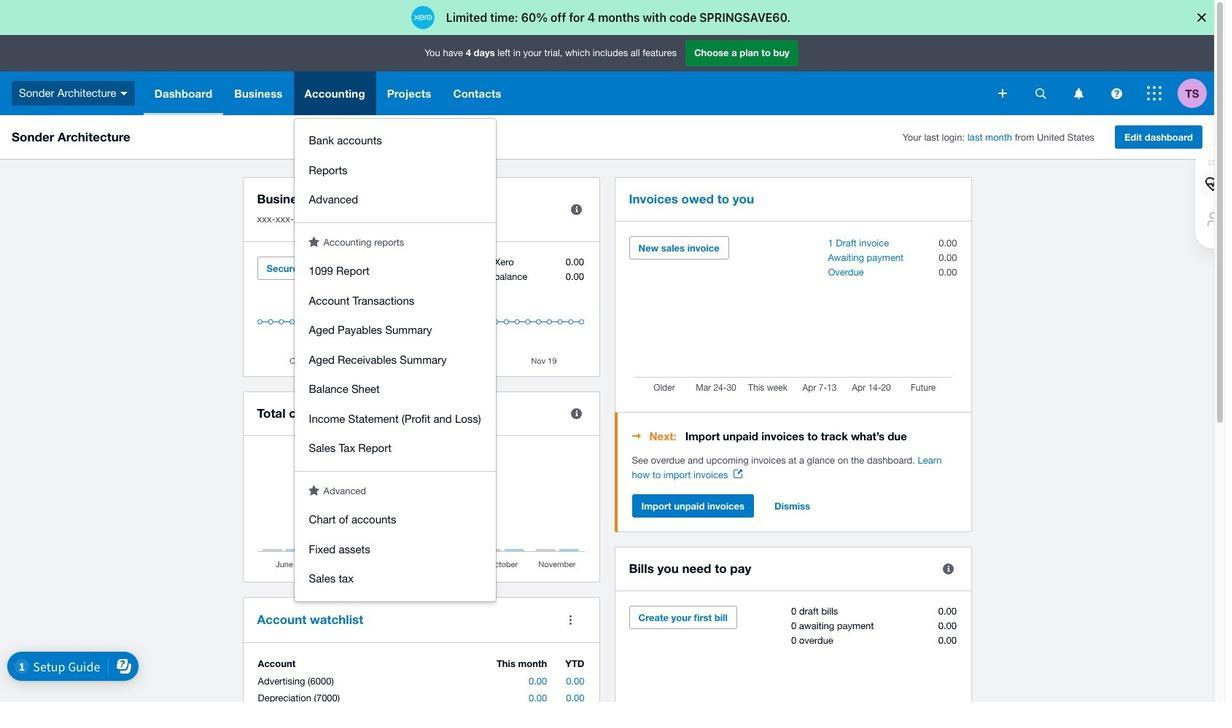 Task type: locate. For each thing, give the bounding box(es) containing it.
1 horizontal spatial svg image
[[1111, 88, 1122, 99]]

0 horizontal spatial svg image
[[1074, 88, 1084, 99]]

empty state bank feed widget with a tooltip explaining the feature. includes a 'securely connect a bank account' button and a data-less flat line graph marking four weekly dates, indicating future account balance tracking. image
[[257, 257, 585, 366]]

svg image
[[1148, 86, 1162, 101], [1036, 88, 1047, 99], [999, 89, 1008, 98], [120, 92, 127, 95]]

dialog
[[0, 0, 1226, 35]]

svg image
[[1074, 88, 1084, 99], [1111, 88, 1122, 99]]

opens in a new tab image
[[734, 470, 743, 479]]

group
[[294, 119, 496, 222]]

panel body document
[[632, 454, 958, 483], [632, 454, 958, 483]]

accounts watchlist options image
[[556, 606, 585, 635]]

list box
[[294, 119, 496, 602]]

banner
[[0, 35, 1215, 602]]

reports group
[[294, 250, 496, 471]]

heading
[[632, 428, 958, 445]]

2 svg image from the left
[[1111, 88, 1122, 99]]



Task type: describe. For each thing, give the bounding box(es) containing it.
1 svg image from the left
[[1074, 88, 1084, 99]]

favourites image
[[308, 236, 319, 247]]

advanced group
[[294, 498, 496, 602]]

empty state of the bills widget with a 'create your first bill' button and an unpopulated column graph. image
[[629, 606, 958, 703]]

empty state widget for the total cash in and out feature, displaying a column graph summarising bank transaction data as total money in versus total money out across all connected bank accounts, enabling a visual comparison of the two amounts. image
[[257, 451, 585, 571]]

favourites image
[[308, 485, 319, 496]]



Task type: vqa. For each thing, say whether or not it's contained in the screenshot.
Reports group
yes



